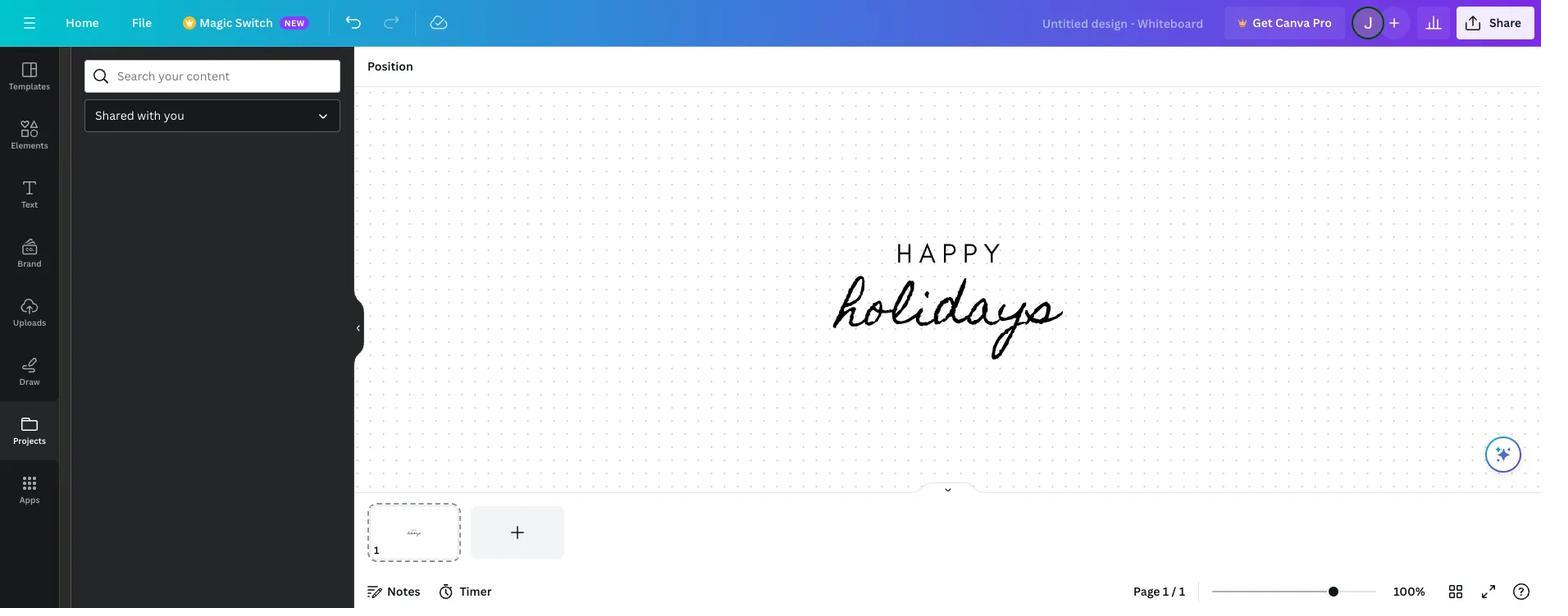 Task type: describe. For each thing, give the bounding box(es) containing it.
home
[[66, 15, 99, 30]]

page 1 image
[[368, 506, 461, 559]]

Select ownership filter button
[[85, 99, 341, 132]]

canva
[[1276, 15, 1311, 30]]

Design title text field
[[1030, 7, 1219, 39]]

/
[[1172, 583, 1177, 599]]

hide image
[[354, 288, 364, 367]]

home link
[[53, 7, 112, 39]]

timer button
[[434, 579, 499, 605]]

get
[[1253, 15, 1273, 30]]

templates button
[[0, 47, 59, 106]]

happy
[[896, 237, 1006, 269]]

file
[[132, 15, 152, 30]]

apps button
[[0, 460, 59, 519]]

shared with you
[[95, 107, 184, 123]]

brand button
[[0, 224, 59, 283]]

text button
[[0, 165, 59, 224]]

2 1 from the left
[[1180, 583, 1186, 599]]

magic
[[200, 15, 233, 30]]

you
[[164, 107, 184, 123]]

hide pages image
[[909, 482, 988, 495]]

Page title text field
[[386, 542, 393, 559]]

holidays
[[837, 260, 1059, 364]]

text
[[21, 199, 38, 210]]

elements
[[11, 139, 48, 151]]

projects
[[13, 435, 46, 446]]

templates
[[9, 80, 50, 92]]

canva assistant image
[[1494, 445, 1514, 464]]



Task type: vqa. For each thing, say whether or not it's contained in the screenshot.
list
no



Task type: locate. For each thing, give the bounding box(es) containing it.
100% button
[[1384, 579, 1437, 605]]

apps
[[19, 494, 40, 505]]

get canva pro button
[[1225, 7, 1346, 39]]

switch
[[235, 15, 273, 30]]

position button
[[361, 53, 420, 80]]

Search your content search field
[[117, 61, 330, 92]]

draw
[[19, 376, 40, 387]]

pro
[[1313, 15, 1333, 30]]

1 right /
[[1180, 583, 1186, 599]]

notes button
[[361, 579, 427, 605]]

magic switch
[[200, 15, 273, 30]]

shared
[[95, 107, 134, 123]]

draw button
[[0, 342, 59, 401]]

get canva pro
[[1253, 15, 1333, 30]]

page
[[1134, 583, 1161, 599]]

1 left /
[[1163, 583, 1170, 599]]

main menu bar
[[0, 0, 1542, 47]]

position
[[368, 58, 413, 74]]

side panel tab list
[[0, 47, 59, 519]]

brand
[[17, 258, 42, 269]]

1 horizontal spatial 1
[[1180, 583, 1186, 599]]

share
[[1490, 15, 1522, 30]]

page 1 / 1
[[1134, 583, 1186, 599]]

uploads button
[[0, 283, 59, 342]]

share button
[[1457, 7, 1535, 39]]

elements button
[[0, 106, 59, 165]]

uploads
[[13, 317, 46, 328]]

projects button
[[0, 401, 59, 460]]

1
[[1163, 583, 1170, 599], [1180, 583, 1186, 599]]

timer
[[460, 583, 492, 599]]

100%
[[1394, 583, 1426, 599]]

new
[[284, 17, 305, 29]]

with
[[137, 107, 161, 123]]

0 horizontal spatial 1
[[1163, 583, 1170, 599]]

file button
[[119, 7, 165, 39]]

1 1 from the left
[[1163, 583, 1170, 599]]

notes
[[387, 583, 421, 599]]



